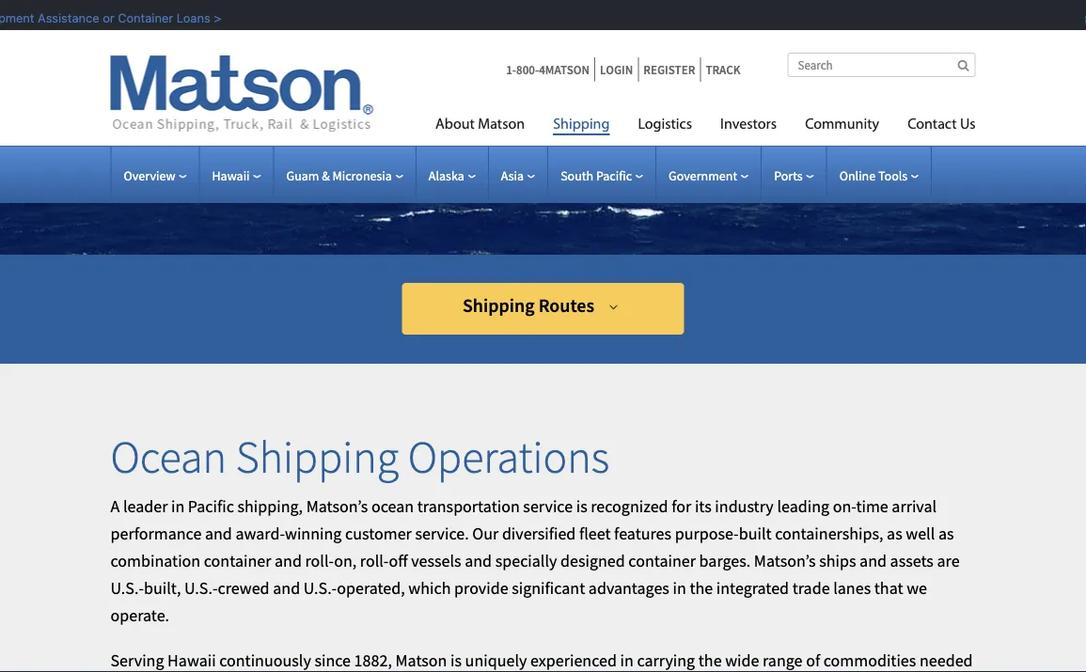 Task type: describe. For each thing, give the bounding box(es) containing it.
alaska link
[[429, 167, 476, 184]]

ports link
[[774, 167, 814, 184]]

community link
[[791, 108, 894, 147]]

track for track link
[[706, 62, 741, 77]]

customer
[[345, 523, 412, 545]]

track button
[[791, 56, 904, 91]]

login
[[600, 62, 633, 77]]

award-
[[236, 523, 285, 545]]

alaska
[[429, 167, 465, 184]]

top menu navigation
[[436, 108, 976, 147]]

shipping link
[[539, 108, 624, 147]]

wide
[[725, 651, 760, 672]]

which
[[409, 578, 451, 599]]

search image
[[958, 59, 969, 71]]

service
[[523, 496, 573, 517]]

logistics
[[638, 118, 692, 133]]

the inside a leader in pacific shipping, matson's ocean transportation service is recognized for its industry leading on-time arrival performance and award-winning customer service. our diversified fleet features purpose-built containerships, as well as combination container and roll-on, roll-off vessels and specially designed container barges. matson's ships and assets are u.s.-built, u.s.-crewed and u.s.-operated, which provide significant advantages in the integrated trade lanes that we operate.
[[690, 578, 713, 599]]

winning
[[285, 523, 342, 545]]

specially
[[495, 550, 557, 572]]

track link
[[700, 57, 741, 81]]

operated,
[[337, 578, 405, 599]]

0 horizontal spatial in
[[171, 496, 185, 517]]

blue matson logo with ocean, shipping, truck, rail and logistics written beneath it. image
[[111, 55, 374, 133]]

asia link
[[501, 167, 535, 184]]

Password: password field
[[506, 7, 666, 39]]

2 roll- from the left
[[360, 550, 389, 572]]

logistics link
[[624, 108, 706, 147]]

password:
[[429, 8, 501, 29]]

recognized
[[591, 496, 668, 517]]

integrated
[[717, 578, 789, 599]]

fleet
[[579, 523, 611, 545]]

are
[[937, 550, 960, 572]]

investors
[[721, 118, 777, 133]]

for
[[672, 496, 692, 517]]

experienced
[[531, 651, 617, 672]]

1 as from the left
[[887, 523, 903, 545]]

3 u.s.- from the left
[[304, 578, 337, 599]]

south
[[561, 167, 594, 184]]

1-
[[506, 62, 516, 77]]

diversified
[[502, 523, 576, 545]]

we
[[907, 578, 927, 599]]

off
[[389, 550, 408, 572]]

leader
[[123, 496, 168, 517]]

crewed
[[218, 578, 270, 599]]

vessels
[[411, 550, 461, 572]]

government link
[[669, 167, 749, 184]]

industry
[[715, 496, 774, 517]]

›
[[299, 36, 304, 57]]

asia
[[501, 167, 524, 184]]

south pacific
[[561, 167, 632, 184]]

of
[[806, 651, 820, 672]]

combination
[[111, 550, 201, 572]]

track for track button at top right
[[823, 62, 872, 84]]

arrival
[[892, 496, 937, 517]]

guam & micronesia
[[286, 167, 392, 184]]

shipping for shipping routes
[[463, 294, 535, 317]]

built,
[[144, 578, 181, 599]]

purpose-
[[675, 523, 739, 545]]

about matson link
[[436, 108, 539, 147]]

serving hawaii continuously since 1882, matson is uniquely experienced in carrying the wide range of commodities needed
[[111, 651, 973, 673]]

carrying
[[637, 651, 695, 672]]

hawaii inside serving hawaii continuously since 1882, matson is uniquely experienced in carrying the wide range of commodities needed
[[168, 651, 216, 672]]

transportation
[[417, 496, 520, 517]]

1 u.s.- from the left
[[111, 578, 144, 599]]

1 horizontal spatial register link
[[638, 57, 700, 81]]

investors link
[[706, 108, 791, 147]]

on,
[[334, 550, 357, 572]]

1-800-4matson
[[506, 62, 590, 77]]

password?
[[530, 96, 605, 117]]

that
[[875, 578, 904, 599]]

contact us › link
[[204, 30, 317, 63]]

tools
[[879, 167, 908, 184]]

us for contact us
[[960, 118, 976, 133]]

and up provide
[[465, 550, 492, 572]]

overview link
[[124, 167, 187, 184]]

provide
[[454, 578, 509, 599]]

1 horizontal spatial pacific
[[596, 167, 632, 184]]

1882,
[[354, 651, 392, 672]]

and left award-
[[205, 523, 232, 545]]

forgot password?
[[481, 96, 605, 117]]

since
[[315, 651, 351, 672]]

well
[[906, 523, 935, 545]]

significant
[[512, 578, 585, 599]]

shipping routes
[[463, 294, 595, 317]]

ocean shipping operations
[[111, 428, 610, 485]]

800-
[[516, 62, 539, 77]]

0 horizontal spatial matson's
[[306, 496, 368, 517]]

ports
[[774, 167, 803, 184]]

shipping for shipping
[[553, 118, 610, 133]]

about
[[436, 118, 475, 133]]

its
[[695, 496, 712, 517]]

forgot password? link
[[481, 96, 605, 117]]

range
[[763, 651, 803, 672]]

register for left register link
[[449, 68, 521, 89]]



Task type: vqa. For each thing, say whether or not it's contained in the screenshot.
the christening video LINK
no



Task type: locate. For each thing, give the bounding box(es) containing it.
container down "features"
[[629, 550, 696, 572]]

and down winning
[[275, 550, 302, 572]]

features
[[614, 523, 672, 545]]

u.s.-
[[111, 578, 144, 599], [184, 578, 218, 599], [304, 578, 337, 599]]

built
[[739, 523, 772, 545]]

guam & micronesia link
[[286, 167, 403, 184]]

commodities
[[824, 651, 917, 672]]

barges.
[[699, 550, 751, 572]]

container
[[204, 550, 271, 572], [629, 550, 696, 572]]

us for contact us ›
[[277, 36, 296, 57]]

ships
[[819, 550, 856, 572]]

1 horizontal spatial register
[[644, 62, 696, 77]]

0 vertical spatial matson's
[[306, 496, 368, 517]]

u.s.- right the built,
[[184, 578, 218, 599]]

0 horizontal spatial register
[[449, 68, 521, 89]]

is inside serving hawaii continuously since 1882, matson is uniquely experienced in carrying the wide range of commodities needed
[[451, 651, 462, 672]]

ocean
[[372, 496, 414, 517]]

shipping routes link
[[402, 283, 684, 335]]

is up fleet
[[576, 496, 588, 517]]

0 horizontal spatial as
[[887, 523, 903, 545]]

2 horizontal spatial in
[[673, 578, 686, 599]]

us down search image
[[960, 118, 976, 133]]

lanes
[[834, 578, 871, 599]]

register link
[[638, 57, 700, 81], [429, 61, 542, 96]]

0 horizontal spatial container
[[204, 550, 271, 572]]

forgot
[[481, 96, 527, 117]]

1 vertical spatial us
[[960, 118, 976, 133]]

1 vertical spatial is
[[451, 651, 462, 672]]

overview
[[124, 167, 175, 184]]

the left wide
[[699, 651, 722, 672]]

login link
[[595, 57, 638, 81]]

community
[[805, 118, 880, 133]]

track inside button
[[823, 62, 872, 84]]

1 horizontal spatial matson
[[478, 118, 525, 133]]

1 horizontal spatial roll-
[[360, 550, 389, 572]]

track up the community
[[823, 62, 872, 84]]

contact up tools
[[908, 118, 957, 133]]

in inside serving hawaii continuously since 1882, matson is uniquely experienced in carrying the wide range of commodities needed
[[620, 651, 634, 672]]

pacific right south
[[596, 167, 632, 184]]

our
[[472, 523, 499, 545]]

hawaii left guam
[[212, 167, 250, 184]]

1 horizontal spatial contact
[[908, 118, 957, 133]]

contact inside top menu navigation
[[908, 118, 957, 133]]

roll- down winning
[[305, 550, 334, 572]]

shipping inside "link"
[[463, 294, 535, 317]]

in left carrying in the right of the page
[[620, 651, 634, 672]]

hawaii link
[[212, 167, 261, 184]]

0 horizontal spatial pacific
[[188, 496, 234, 517]]

government
[[669, 167, 738, 184]]

contact left ›
[[217, 36, 274, 57]]

0 vertical spatial contact
[[217, 36, 274, 57]]

online tools
[[840, 167, 908, 184]]

0 horizontal spatial u.s.-
[[111, 578, 144, 599]]

1 vertical spatial hawaii
[[168, 651, 216, 672]]

1 vertical spatial the
[[699, 651, 722, 672]]

contact for contact us ›
[[217, 36, 274, 57]]

is left uniquely
[[451, 651, 462, 672]]

leading
[[777, 496, 830, 517]]

2 vertical spatial shipping
[[236, 428, 399, 485]]

1 horizontal spatial in
[[620, 651, 634, 672]]

1 vertical spatial matson
[[396, 651, 447, 672]]

1 vertical spatial pacific
[[188, 496, 234, 517]]

0 vertical spatial the
[[690, 578, 713, 599]]

in right advantages
[[673, 578, 686, 599]]

0 vertical spatial hawaii
[[212, 167, 250, 184]]

0 vertical spatial shipping
[[553, 118, 610, 133]]

matson down forgot
[[478, 118, 525, 133]]

u.s.- down on,
[[304, 578, 337, 599]]

1 roll- from the left
[[305, 550, 334, 572]]

1 horizontal spatial container
[[629, 550, 696, 572]]

about matson
[[436, 118, 525, 133]]

matson right the 1882,
[[396, 651, 447, 672]]

None search field
[[788, 53, 976, 77]]

contact
[[217, 36, 274, 57], [908, 118, 957, 133]]

1 container from the left
[[204, 550, 271, 572]]

2 as from the left
[[939, 523, 954, 545]]

0 horizontal spatial us
[[277, 36, 296, 57]]

Search search field
[[788, 53, 976, 77]]

register left track link
[[644, 62, 696, 77]]

online
[[840, 167, 876, 184]]

4matson
[[539, 62, 590, 77]]

1 vertical spatial matson's
[[754, 550, 816, 572]]

1 horizontal spatial shipping
[[463, 294, 535, 317]]

and right crewed
[[273, 578, 300, 599]]

matson's up trade
[[754, 550, 816, 572]]

shipping down the password?
[[553, 118, 610, 133]]

2 container from the left
[[629, 550, 696, 572]]

assets
[[890, 550, 934, 572]]

0 vertical spatial us
[[277, 36, 296, 57]]

register link right login
[[638, 57, 700, 81]]

shipping up the 'shipping,'
[[236, 428, 399, 485]]

0 vertical spatial pacific
[[596, 167, 632, 184]]

and up that
[[860, 550, 887, 572]]

us inside contact us link
[[960, 118, 976, 133]]

register for register link to the right
[[644, 62, 696, 77]]

on-
[[833, 496, 856, 517]]

ocean
[[111, 428, 227, 485]]

us
[[277, 36, 296, 57], [960, 118, 976, 133]]

2 horizontal spatial shipping
[[553, 118, 610, 133]]

pacific left the 'shipping,'
[[188, 496, 234, 517]]

1 horizontal spatial is
[[576, 496, 588, 517]]

container up crewed
[[204, 550, 271, 572]]

micronesia
[[333, 167, 392, 184]]

0 vertical spatial is
[[576, 496, 588, 517]]

shipping inside top menu navigation
[[553, 118, 610, 133]]

u.s.- up the operate.
[[111, 578, 144, 599]]

routes
[[539, 294, 595, 317]]

matson inside serving hawaii continuously since 1882, matson is uniquely experienced in carrying the wide range of commodities needed
[[396, 651, 447, 672]]

contact us ›
[[217, 36, 304, 57]]

0 horizontal spatial roll-
[[305, 550, 334, 572]]

is inside a leader in pacific shipping, matson's ocean transportation service is recognized for its industry leading on-time arrival performance and award-winning customer service. our diversified fleet features purpose-built containerships, as well as combination container and roll-on, roll-off vessels and specially designed container barges. matson's ships and assets are u.s.-built, u.s.-crewed and u.s.-operated, which provide significant advantages in the integrated trade lanes that we operate.
[[576, 496, 588, 517]]

&
[[322, 167, 330, 184]]

1 vertical spatial shipping
[[463, 294, 535, 317]]

operate.
[[111, 605, 169, 626]]

serving
[[111, 651, 164, 672]]

1 vertical spatial in
[[673, 578, 686, 599]]

matson's up winning
[[306, 496, 368, 517]]

guam
[[286, 167, 319, 184]]

needed
[[920, 651, 973, 672]]

1-800-4matson link
[[506, 57, 595, 81]]

in right leader
[[171, 496, 185, 517]]

0 horizontal spatial matson
[[396, 651, 447, 672]]

is
[[576, 496, 588, 517], [451, 651, 462, 672]]

0 horizontal spatial track
[[706, 62, 741, 77]]

a leader in pacific shipping, matson's ocean transportation service is recognized for its industry leading on-time arrival performance and award-winning customer service. our diversified fleet features purpose-built containerships, as well as combination container and roll-on, roll-off vessels and specially designed container barges. matson's ships and assets are u.s.-built, u.s.-crewed and u.s.-operated, which provide significant advantages in the integrated trade lanes that we operate.
[[111, 496, 960, 626]]

0 horizontal spatial is
[[451, 651, 462, 672]]

contact us
[[908, 118, 976, 133]]

1 horizontal spatial track
[[823, 62, 872, 84]]

register
[[644, 62, 696, 77], [449, 68, 521, 89]]

in
[[171, 496, 185, 517], [673, 578, 686, 599], [620, 651, 634, 672]]

the
[[690, 578, 713, 599], [699, 651, 722, 672]]

0 vertical spatial in
[[171, 496, 185, 517]]

2 u.s.- from the left
[[184, 578, 218, 599]]

Enter Container # text field
[[730, 1, 965, 33]]

1 vertical spatial contact
[[908, 118, 957, 133]]

pacific inside a leader in pacific shipping, matson's ocean transportation service is recognized for its industry leading on-time arrival performance and award-winning customer service. our diversified fleet features purpose-built containerships, as well as combination container and roll-on, roll-off vessels and specially designed container barges. matson's ships and assets are u.s.-built, u.s.-crewed and u.s.-operated, which provide significant advantages in the integrated trade lanes that we operate.
[[188, 496, 234, 517]]

register link up about matson
[[429, 61, 542, 96]]

0 horizontal spatial contact
[[217, 36, 274, 57]]

roll- up operated,
[[360, 550, 389, 572]]

2 horizontal spatial u.s.-
[[304, 578, 337, 599]]

contact for contact us
[[908, 118, 957, 133]]

south pacific link
[[561, 167, 643, 184]]

us left ›
[[277, 36, 296, 57]]

1 horizontal spatial u.s.-
[[184, 578, 218, 599]]

1 horizontal spatial us
[[960, 118, 976, 133]]

trade
[[793, 578, 830, 599]]

shipping,
[[237, 496, 303, 517]]

contact us link
[[894, 108, 976, 147]]

register up forgot
[[449, 68, 521, 89]]

2 vertical spatial in
[[620, 651, 634, 672]]

track up top menu navigation
[[706, 62, 741, 77]]

roll-
[[305, 550, 334, 572], [360, 550, 389, 572]]

0 horizontal spatial shipping
[[236, 428, 399, 485]]

uniquely
[[465, 651, 527, 672]]

designed
[[561, 550, 625, 572]]

time
[[856, 496, 889, 517]]

matson inside about matson link
[[478, 118, 525, 133]]

continuously
[[219, 651, 311, 672]]

as right well
[[939, 523, 954, 545]]

us inside contact us › link
[[277, 36, 296, 57]]

0 vertical spatial matson
[[478, 118, 525, 133]]

hawaii right "serving"
[[168, 651, 216, 672]]

0 horizontal spatial register link
[[429, 61, 542, 96]]

1 horizontal spatial as
[[939, 523, 954, 545]]

online tools link
[[840, 167, 919, 184]]

service.
[[415, 523, 469, 545]]

the down barges.
[[690, 578, 713, 599]]

hawaii
[[212, 167, 250, 184], [168, 651, 216, 672]]

shipping left the routes
[[463, 294, 535, 317]]

as left well
[[887, 523, 903, 545]]

1 horizontal spatial matson's
[[754, 550, 816, 572]]

None button
[[545, 61, 658, 96]]

matson's
[[306, 496, 368, 517], [754, 550, 816, 572]]

the inside serving hawaii continuously since 1882, matson is uniquely experienced in carrying the wide range of commodities needed
[[699, 651, 722, 672]]



